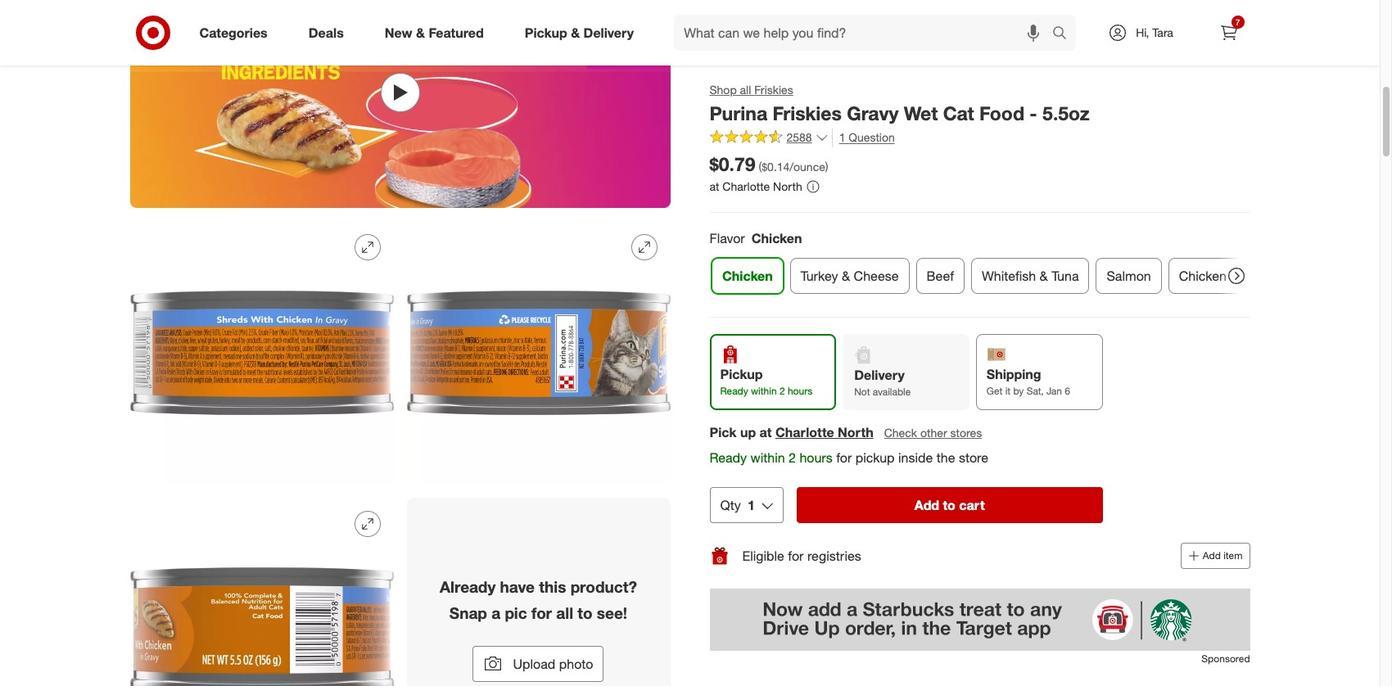 Task type: locate. For each thing, give the bounding box(es) containing it.
2588 link
[[710, 128, 829, 148]]

&
[[416, 24, 425, 41], [571, 24, 580, 41], [842, 268, 850, 284], [1039, 268, 1048, 284], [1230, 268, 1238, 284]]

charlotte down (
[[723, 180, 770, 194]]

turkey & cheese link
[[790, 258, 909, 294]]

cat
[[943, 102, 974, 124]]

featured
[[429, 24, 484, 41]]

ready up pick
[[720, 385, 748, 397]]

0 vertical spatial delivery
[[584, 24, 634, 41]]

chicken up chicken link
[[752, 230, 802, 247]]

purina friskies gravy wet cat food - 5.5oz, 4 of 6 image
[[407, 221, 670, 485]]

1 horizontal spatial for
[[788, 548, 804, 564]]

2 vertical spatial for
[[531, 604, 552, 623]]

1 vertical spatial north
[[838, 424, 874, 441]]

1 left question
[[839, 130, 846, 144]]

2 inside pickup ready within 2 hours
[[780, 385, 785, 397]]

flavor chicken
[[710, 230, 802, 247]]

add for add item
[[1203, 550, 1221, 562]]

0 vertical spatial add
[[915, 497, 940, 514]]

cart
[[959, 497, 985, 514]]

group
[[708, 230, 1300, 301]]

pickup inside pickup ready within 2 hours
[[720, 366, 763, 383]]

item
[[1224, 550, 1243, 562]]

advertisement region
[[710, 589, 1250, 651]]

group containing flavor
[[708, 230, 1300, 301]]

1 inside 1 question link
[[839, 130, 846, 144]]

0 vertical spatial to
[[943, 497, 956, 514]]

food
[[980, 102, 1025, 124]]

for left pickup
[[836, 450, 852, 466]]

at down $0.79
[[710, 180, 719, 194]]

within
[[751, 385, 777, 397], [751, 450, 785, 466]]

at
[[710, 180, 719, 194], [760, 424, 772, 441]]

$0.79 ( $0.14 /ounce )
[[710, 152, 829, 175]]

already have this product? snap a pic for all to see!
[[440, 578, 637, 623]]

to
[[943, 497, 956, 514], [578, 604, 593, 623]]

0 vertical spatial pickup
[[525, 24, 567, 41]]

1 salmon from the left
[[1107, 268, 1151, 284]]

add left 'item'
[[1203, 550, 1221, 562]]

& for salmon
[[1230, 268, 1238, 284]]

0 horizontal spatial 2
[[780, 385, 785, 397]]

0 horizontal spatial at
[[710, 180, 719, 194]]

turkey & cheese
[[800, 268, 899, 284]]

north
[[773, 180, 802, 194], [838, 424, 874, 441]]

question
[[849, 130, 895, 144]]

sponsored
[[1202, 653, 1250, 665]]

pickup for &
[[525, 24, 567, 41]]

chicken
[[752, 230, 802, 247], [722, 268, 773, 284], [1179, 268, 1227, 284]]

friskies
[[754, 83, 793, 97], [773, 102, 842, 124]]

ready down pick
[[710, 450, 747, 466]]

all down this
[[556, 604, 573, 623]]

hours
[[788, 385, 813, 397], [800, 450, 833, 466]]

charlotte
[[723, 180, 770, 194], [776, 424, 834, 441]]

a
[[492, 604, 501, 623]]

all inside shop all friskies purina friskies gravy wet cat food - 5.5oz
[[740, 83, 751, 97]]

0 vertical spatial within
[[751, 385, 777, 397]]

(
[[759, 159, 762, 173]]

1 vertical spatial friskies
[[773, 102, 842, 124]]

beef link
[[916, 258, 964, 294]]

up
[[740, 424, 756, 441]]

0 vertical spatial all
[[740, 83, 751, 97]]

snap
[[450, 604, 487, 623]]

0 vertical spatial 1
[[839, 130, 846, 144]]

inside
[[899, 450, 933, 466]]

& for delivery
[[571, 24, 580, 41]]

0 horizontal spatial for
[[531, 604, 552, 623]]

1 horizontal spatial add
[[1203, 550, 1221, 562]]

by
[[1013, 385, 1024, 397]]

0 vertical spatial hours
[[788, 385, 813, 397]]

chicken down flavor chicken
[[722, 268, 773, 284]]

pickup
[[525, 24, 567, 41], [720, 366, 763, 383]]

chicken for chicken link
[[722, 268, 773, 284]]

)
[[825, 159, 829, 173]]

add to cart
[[915, 497, 985, 514]]

1 horizontal spatial pickup
[[720, 366, 763, 383]]

pickup & delivery
[[525, 24, 634, 41]]

0 vertical spatial ready
[[720, 385, 748, 397]]

have
[[500, 578, 535, 597]]

check
[[884, 426, 917, 440]]

1 vertical spatial pickup
[[720, 366, 763, 383]]

north up the ready within 2 hours for pickup inside the store
[[838, 424, 874, 441]]

it
[[1005, 385, 1011, 397]]

2 up pick up at charlotte north
[[780, 385, 785, 397]]

shop all friskies purina friskies gravy wet cat food - 5.5oz
[[710, 83, 1090, 124]]

1
[[839, 130, 846, 144], [748, 497, 755, 514]]

0 horizontal spatial delivery
[[584, 24, 634, 41]]

0 vertical spatial charlotte
[[723, 180, 770, 194]]

for
[[836, 450, 852, 466], [788, 548, 804, 564], [531, 604, 552, 623]]

0 vertical spatial 2
[[780, 385, 785, 397]]

1 vertical spatial add
[[1203, 550, 1221, 562]]

chicken link
[[711, 258, 783, 294]]

for right eligible
[[788, 548, 804, 564]]

north down $0.14
[[773, 180, 802, 194]]

1 right qty on the bottom
[[748, 497, 755, 514]]

2 down pick up at charlotte north
[[789, 450, 796, 466]]

1 horizontal spatial 2
[[789, 450, 796, 466]]

1 vertical spatial to
[[578, 604, 593, 623]]

1 horizontal spatial delivery
[[854, 367, 905, 383]]

upload photo
[[513, 656, 593, 672]]

charlotte up the ready within 2 hours for pickup inside the store
[[776, 424, 834, 441]]

pick
[[710, 424, 737, 441]]

1 vertical spatial 1
[[748, 497, 755, 514]]

1 vertical spatial for
[[788, 548, 804, 564]]

hours down the charlotte north button
[[800, 450, 833, 466]]

within up up at bottom right
[[751, 385, 777, 397]]

2 salmon from the left
[[1242, 268, 1286, 284]]

-
[[1030, 102, 1038, 124]]

chicken right salmon link
[[1179, 268, 1227, 284]]

for right pic
[[531, 604, 552, 623]]

1 vertical spatial charlotte
[[776, 424, 834, 441]]

to left see!
[[578, 604, 593, 623]]

purina friskies gravy wet cat food - 5.5oz, 3 of 6 image
[[130, 221, 394, 485]]

pickup & delivery link
[[511, 15, 655, 51]]

0 vertical spatial for
[[836, 450, 852, 466]]

0 horizontal spatial salmon
[[1107, 268, 1151, 284]]

beef
[[926, 268, 954, 284]]

$0.14
[[762, 159, 790, 173]]

1 vertical spatial at
[[760, 424, 772, 441]]

1 horizontal spatial north
[[838, 424, 874, 441]]

1 question link
[[832, 128, 895, 147]]

1 horizontal spatial to
[[943, 497, 956, 514]]

shop
[[710, 83, 737, 97]]

1 vertical spatial delivery
[[854, 367, 905, 383]]

0 vertical spatial friskies
[[754, 83, 793, 97]]

search button
[[1045, 15, 1084, 54]]

add to cart button
[[797, 487, 1103, 523]]

delivery inside delivery not available
[[854, 367, 905, 383]]

0 horizontal spatial pickup
[[525, 24, 567, 41]]

1 horizontal spatial 1
[[839, 130, 846, 144]]

at right up at bottom right
[[760, 424, 772, 441]]

1 horizontal spatial salmon
[[1242, 268, 1286, 284]]

& for featured
[[416, 24, 425, 41]]

whitefish & tuna link
[[971, 258, 1089, 294]]

within down up at bottom right
[[751, 450, 785, 466]]

all right shop
[[740, 83, 751, 97]]

check other stores
[[884, 426, 982, 440]]

add item button
[[1181, 543, 1250, 569]]

2
[[780, 385, 785, 397], [789, 450, 796, 466]]

0 vertical spatial north
[[773, 180, 802, 194]]

0 horizontal spatial add
[[915, 497, 940, 514]]

0 horizontal spatial to
[[578, 604, 593, 623]]

for inside already have this product? snap a pic for all to see!
[[531, 604, 552, 623]]

friskies up 2588
[[773, 102, 842, 124]]

other
[[921, 426, 947, 440]]

1 vertical spatial all
[[556, 604, 573, 623]]

to left cart
[[943, 497, 956, 514]]

1 vertical spatial hours
[[800, 450, 833, 466]]

delivery
[[584, 24, 634, 41], [854, 367, 905, 383]]

eligible for registries
[[742, 548, 861, 564]]

delivery not available
[[854, 367, 911, 398]]

purina friskies gravy wet cat food - 5.5oz, 5 of 6 image
[[130, 498, 394, 686]]

0 horizontal spatial all
[[556, 604, 573, 623]]

1 vertical spatial 2
[[789, 450, 796, 466]]

friskies up purina
[[754, 83, 793, 97]]

already
[[440, 578, 496, 597]]

deals
[[309, 24, 344, 41]]

0 vertical spatial at
[[710, 180, 719, 194]]

purina friskies gravy wet cat food - 5.5oz, 2 of 6, play video image
[[130, 0, 670, 208]]

hours up pick up at charlotte north
[[788, 385, 813, 397]]

1 horizontal spatial all
[[740, 83, 751, 97]]

all
[[740, 83, 751, 97], [556, 604, 573, 623]]

add left cart
[[915, 497, 940, 514]]

1 question
[[839, 130, 895, 144]]



Task type: describe. For each thing, give the bounding box(es) containing it.
flavor
[[710, 230, 745, 247]]

not
[[854, 386, 870, 398]]

pic
[[505, 604, 527, 623]]

tuna
[[1051, 268, 1079, 284]]

all inside already have this product? snap a pic for all to see!
[[556, 604, 573, 623]]

5.5oz
[[1043, 102, 1090, 124]]

wet
[[904, 102, 938, 124]]

new & featured
[[385, 24, 484, 41]]

chicken & salmon
[[1179, 268, 1286, 284]]

add for add to cart
[[915, 497, 940, 514]]

stores
[[951, 426, 982, 440]]

pickup
[[856, 450, 895, 466]]

at charlotte north
[[710, 180, 802, 194]]

photo
[[559, 656, 593, 672]]

2588
[[787, 130, 812, 144]]

new & featured link
[[371, 15, 504, 51]]

delivery inside the pickup & delivery link
[[584, 24, 634, 41]]

chicken & salmon link
[[1168, 258, 1297, 294]]

deals link
[[295, 15, 364, 51]]

1 horizontal spatial at
[[760, 424, 772, 441]]

& for cheese
[[842, 268, 850, 284]]

product?
[[571, 578, 637, 597]]

new
[[385, 24, 412, 41]]

1 vertical spatial within
[[751, 450, 785, 466]]

store
[[959, 450, 989, 466]]

hi, tara
[[1136, 25, 1174, 39]]

tara
[[1153, 25, 1174, 39]]

pickup ready within 2 hours
[[720, 366, 813, 397]]

7
[[1236, 17, 1240, 27]]

categories link
[[186, 15, 288, 51]]

pick up at charlotte north
[[710, 424, 874, 441]]

eligible
[[742, 548, 785, 564]]

chicken for chicken & salmon
[[1179, 268, 1227, 284]]

hi,
[[1136, 25, 1149, 39]]

ready within 2 hours for pickup inside the store
[[710, 450, 989, 466]]

1 vertical spatial ready
[[710, 450, 747, 466]]

gravy
[[847, 102, 899, 124]]

this
[[539, 578, 566, 597]]

1 horizontal spatial charlotte
[[776, 424, 834, 441]]

ready inside pickup ready within 2 hours
[[720, 385, 748, 397]]

the
[[937, 450, 955, 466]]

pickup for ready
[[720, 366, 763, 383]]

2 horizontal spatial for
[[836, 450, 852, 466]]

get
[[987, 385, 1003, 397]]

whitefish
[[982, 268, 1036, 284]]

charlotte north button
[[776, 424, 874, 442]]

sat,
[[1027, 385, 1044, 397]]

What can we help you find? suggestions appear below search field
[[674, 15, 1056, 51]]

shipping get it by sat, jan 6
[[987, 366, 1070, 397]]

/ounce
[[790, 159, 825, 173]]

& for tuna
[[1039, 268, 1048, 284]]

0 horizontal spatial charlotte
[[723, 180, 770, 194]]

upload photo button
[[473, 646, 604, 682]]

0 horizontal spatial north
[[773, 180, 802, 194]]

check other stores button
[[883, 424, 983, 442]]

see!
[[597, 604, 628, 623]]

7 link
[[1211, 15, 1247, 51]]

salmon link
[[1096, 258, 1162, 294]]

6
[[1065, 385, 1070, 397]]

registries
[[807, 548, 861, 564]]

hours inside pickup ready within 2 hours
[[788, 385, 813, 397]]

whitefish & tuna
[[982, 268, 1079, 284]]

0 horizontal spatial 1
[[748, 497, 755, 514]]

to inside already have this product? snap a pic for all to see!
[[578, 604, 593, 623]]

purina
[[710, 102, 768, 124]]

qty
[[720, 497, 741, 514]]

add item
[[1203, 550, 1243, 562]]

search
[[1045, 26, 1084, 42]]

categories
[[199, 24, 268, 41]]

within inside pickup ready within 2 hours
[[751, 385, 777, 397]]

available
[[873, 386, 911, 398]]

qty 1
[[720, 497, 755, 514]]

to inside button
[[943, 497, 956, 514]]

jan
[[1047, 385, 1062, 397]]

$0.79
[[710, 152, 756, 175]]

upload
[[513, 656, 556, 672]]



Task type: vqa. For each thing, say whether or not it's contained in the screenshot.
Snap
yes



